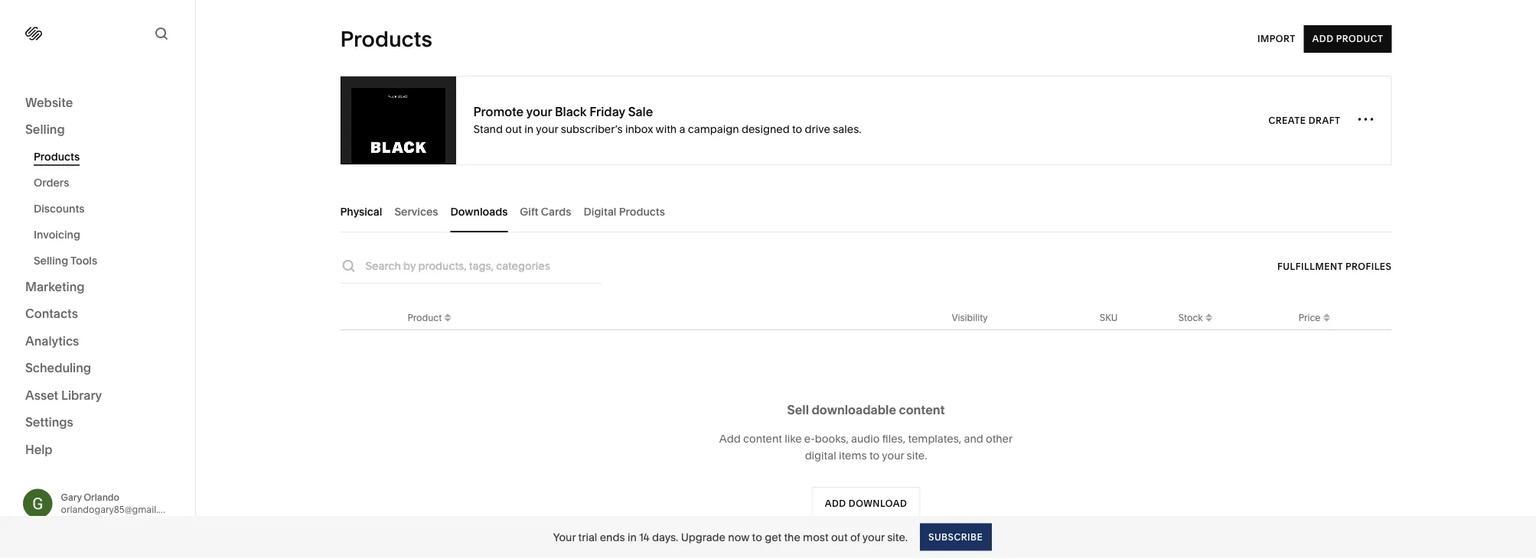Task type: vqa. For each thing, say whether or not it's contained in the screenshot.
Selling Tools Selling
yes



Task type: describe. For each thing, give the bounding box(es) containing it.
fulfillment profiles
[[1278, 261, 1392, 272]]

gary
[[61, 492, 82, 503]]

analytics
[[25, 334, 79, 349]]

14
[[639, 531, 650, 544]]

downloadable
[[812, 403, 896, 418]]

settings
[[25, 415, 73, 430]]

like
[[785, 433, 802, 446]]

your down black
[[536, 122, 558, 135]]

trial
[[578, 531, 597, 544]]

library
[[61, 388, 102, 403]]

site. inside add content like e-books, audio files, templates, and other digital items to your site.
[[907, 450, 927, 463]]

add download button
[[812, 488, 920, 521]]

create draft button
[[1269, 107, 1341, 134]]

sell
[[787, 403, 809, 418]]

inbox
[[625, 122, 653, 135]]

subscribe
[[929, 532, 983, 543]]

drive
[[805, 122, 830, 135]]

your left black
[[526, 104, 552, 119]]

your right of
[[863, 531, 885, 544]]

gary orlando orlandogary85@gmail.com
[[61, 492, 178, 516]]

website
[[25, 95, 73, 110]]

tab list containing physical
[[340, 191, 1392, 233]]

discounts link
[[34, 196, 178, 222]]

contacts
[[25, 307, 78, 322]]

selling tools
[[34, 255, 97, 268]]

0 horizontal spatial product
[[408, 312, 442, 323]]

1 vertical spatial site.
[[887, 531, 908, 544]]

gift cards button
[[520, 191, 571, 233]]

physical
[[340, 205, 382, 218]]

the
[[784, 531, 801, 544]]

subscribe button
[[920, 524, 992, 552]]

and
[[964, 433, 983, 446]]

add content like e-books, audio files, templates, and other digital items to your site.
[[719, 433, 1013, 463]]

0 horizontal spatial to
[[752, 531, 762, 544]]

analytics link
[[25, 333, 170, 351]]

scheduling link
[[25, 360, 170, 378]]

asset library link
[[25, 387, 170, 405]]

add for add content like e-books, audio files, templates, and other digital items to your site.
[[719, 433, 741, 446]]

items
[[839, 450, 867, 463]]

fulfillment profiles button
[[1278, 253, 1392, 281]]

a
[[679, 122, 685, 135]]

to inside add content like e-books, audio files, templates, and other digital items to your site.
[[870, 450, 880, 463]]

e-
[[804, 433, 815, 446]]

services
[[395, 205, 438, 218]]

import button
[[1258, 25, 1296, 53]]

get
[[765, 531, 782, 544]]

promote
[[473, 104, 524, 119]]

invoicing link
[[34, 222, 178, 248]]

gift cards
[[520, 205, 571, 218]]

sale
[[628, 104, 653, 119]]

designed
[[742, 122, 790, 135]]

asset
[[25, 388, 58, 403]]

price
[[1299, 312, 1321, 323]]

physical button
[[340, 191, 382, 233]]

products inside the products link
[[34, 150, 80, 163]]

create
[[1269, 115, 1306, 126]]

downloads
[[450, 205, 508, 218]]

services button
[[395, 191, 438, 233]]

orders link
[[34, 170, 178, 196]]

help
[[25, 442, 53, 457]]

now
[[728, 531, 750, 544]]

help link
[[25, 442, 53, 459]]

books,
[[815, 433, 849, 446]]

other
[[986, 433, 1013, 446]]

orders
[[34, 176, 69, 189]]

subscriber's
[[561, 122, 623, 135]]

add download
[[825, 499, 907, 510]]



Task type: locate. For each thing, give the bounding box(es) containing it.
Search by products, tags, categories field
[[366, 258, 601, 275]]

to inside promote your black friday sale stand out in your subscriber's inbox with a campaign designed to drive sales.
[[792, 122, 802, 135]]

0 vertical spatial products
[[340, 26, 432, 52]]

to
[[792, 122, 802, 135], [870, 450, 880, 463], [752, 531, 762, 544]]

2 horizontal spatial to
[[870, 450, 880, 463]]

add product button
[[1304, 25, 1392, 53]]

0 vertical spatial product
[[1336, 33, 1384, 44]]

1 vertical spatial products
[[34, 150, 80, 163]]

import
[[1258, 33, 1296, 44]]

site. down 'download'
[[887, 531, 908, 544]]

add left like
[[719, 433, 741, 446]]

content inside add content like e-books, audio files, templates, and other digital items to your site.
[[743, 433, 782, 446]]

1 vertical spatial selling
[[34, 255, 68, 268]]

stock
[[1179, 312, 1203, 323]]

0 vertical spatial site.
[[907, 450, 927, 463]]

add inside button
[[1312, 33, 1334, 44]]

digital products
[[584, 205, 665, 218]]

site. down the templates,
[[907, 450, 927, 463]]

selling for selling
[[25, 122, 65, 137]]

templates,
[[908, 433, 962, 446]]

content up the templates,
[[899, 403, 945, 418]]

product inside button
[[1336, 33, 1384, 44]]

contacts link
[[25, 306, 170, 324]]

marketing
[[25, 279, 85, 294]]

out
[[505, 122, 522, 135], [831, 531, 848, 544]]

0 vertical spatial content
[[899, 403, 945, 418]]

1 horizontal spatial out
[[831, 531, 848, 544]]

products inside digital products button
[[619, 205, 665, 218]]

products
[[340, 26, 432, 52], [34, 150, 80, 163], [619, 205, 665, 218]]

sell downloadable content
[[787, 403, 945, 418]]

draft
[[1309, 115, 1341, 126]]

scheduling
[[25, 361, 91, 376]]

add
[[1312, 33, 1334, 44], [719, 433, 741, 446], [825, 499, 846, 510]]

product
[[1336, 33, 1384, 44], [408, 312, 442, 323]]

2 vertical spatial add
[[825, 499, 846, 510]]

stand
[[473, 122, 503, 135]]

with
[[656, 122, 677, 135]]

days.
[[652, 531, 678, 544]]

in
[[525, 122, 534, 135], [628, 531, 637, 544]]

your
[[526, 104, 552, 119], [536, 122, 558, 135], [882, 450, 904, 463], [863, 531, 885, 544]]

friday
[[590, 104, 625, 119]]

add inside 'button'
[[825, 499, 846, 510]]

your
[[553, 531, 576, 544]]

black
[[555, 104, 587, 119]]

fulfillment
[[1278, 261, 1343, 272]]

1 horizontal spatial content
[[899, 403, 945, 418]]

1 horizontal spatial product
[[1336, 33, 1384, 44]]

0 horizontal spatial in
[[525, 122, 534, 135]]

1 vertical spatial in
[[628, 531, 637, 544]]

dropdown icon image
[[442, 310, 454, 322], [1203, 310, 1215, 322], [1321, 310, 1333, 322], [442, 314, 454, 326], [1203, 314, 1215, 326], [1321, 314, 1333, 326]]

add product
[[1312, 33, 1384, 44]]

0 vertical spatial in
[[525, 122, 534, 135]]

0 horizontal spatial out
[[505, 122, 522, 135]]

settings link
[[25, 415, 170, 432]]

to down audio at the bottom right of page
[[870, 450, 880, 463]]

add up 'most'
[[825, 499, 846, 510]]

your trial ends in 14 days. upgrade now to get the most out of your site.
[[553, 531, 908, 544]]

digital products button
[[584, 191, 665, 233]]

2 vertical spatial products
[[619, 205, 665, 218]]

1 vertical spatial out
[[831, 531, 848, 544]]

out down promote
[[505, 122, 522, 135]]

tools
[[70, 255, 97, 268]]

add for add product
[[1312, 33, 1334, 44]]

digital
[[805, 450, 836, 463]]

website link
[[25, 94, 170, 112]]

orlandogary85@gmail.com
[[61, 505, 178, 516]]

0 vertical spatial out
[[505, 122, 522, 135]]

2 horizontal spatial products
[[619, 205, 665, 218]]

1 horizontal spatial products
[[340, 26, 432, 52]]

create draft
[[1269, 115, 1341, 126]]

visibility
[[952, 312, 988, 323]]

invoicing
[[34, 228, 80, 242]]

selling down website
[[25, 122, 65, 137]]

to left the drive
[[792, 122, 802, 135]]

selling link
[[25, 121, 170, 139]]

in left 14 on the bottom left
[[628, 531, 637, 544]]

add inside add content like e-books, audio files, templates, and other digital items to your site.
[[719, 433, 741, 446]]

tab list
[[340, 191, 1392, 233]]

add for add download
[[825, 499, 846, 510]]

out inside promote your black friday sale stand out in your subscriber's inbox with a campaign designed to drive sales.
[[505, 122, 522, 135]]

0 vertical spatial to
[[792, 122, 802, 135]]

digital
[[584, 205, 617, 218]]

1 vertical spatial to
[[870, 450, 880, 463]]

downloads button
[[450, 191, 508, 233]]

orlando
[[84, 492, 119, 503]]

promote your black friday sale stand out in your subscriber's inbox with a campaign designed to drive sales.
[[473, 104, 862, 135]]

audio
[[851, 433, 880, 446]]

0 vertical spatial add
[[1312, 33, 1334, 44]]

gift
[[520, 205, 539, 218]]

files,
[[882, 433, 906, 446]]

0 horizontal spatial content
[[743, 433, 782, 446]]

your inside add content like e-books, audio files, templates, and other digital items to your site.
[[882, 450, 904, 463]]

in inside promote your black friday sale stand out in your subscriber's inbox with a campaign designed to drive sales.
[[525, 122, 534, 135]]

1 horizontal spatial in
[[628, 531, 637, 544]]

1 vertical spatial content
[[743, 433, 782, 446]]

discounts
[[34, 202, 85, 215]]

selling for selling tools
[[34, 255, 68, 268]]

1 horizontal spatial to
[[792, 122, 802, 135]]

ends
[[600, 531, 625, 544]]

content left like
[[743, 433, 782, 446]]

to left get
[[752, 531, 762, 544]]

products link
[[34, 144, 178, 170]]

0 vertical spatial selling
[[25, 122, 65, 137]]

marketing link
[[25, 279, 170, 297]]

campaign
[[688, 122, 739, 135]]

selling up 'marketing'
[[34, 255, 68, 268]]

upgrade
[[681, 531, 726, 544]]

1 horizontal spatial add
[[825, 499, 846, 510]]

profiles
[[1346, 261, 1392, 272]]

1 vertical spatial product
[[408, 312, 442, 323]]

download
[[849, 499, 907, 510]]

1 vertical spatial add
[[719, 433, 741, 446]]

most
[[803, 531, 829, 544]]

2 vertical spatial to
[[752, 531, 762, 544]]

of
[[850, 531, 860, 544]]

add right "import" in the right top of the page
[[1312, 33, 1334, 44]]

selling tools link
[[34, 248, 178, 274]]

asset library
[[25, 388, 102, 403]]

selling
[[25, 122, 65, 137], [34, 255, 68, 268]]

out left of
[[831, 531, 848, 544]]

content
[[899, 403, 945, 418], [743, 433, 782, 446]]

0 horizontal spatial products
[[34, 150, 80, 163]]

0 horizontal spatial add
[[719, 433, 741, 446]]

sales.
[[833, 122, 862, 135]]

2 horizontal spatial add
[[1312, 33, 1334, 44]]

in right stand
[[525, 122, 534, 135]]

your down files,
[[882, 450, 904, 463]]

cards
[[541, 205, 571, 218]]



